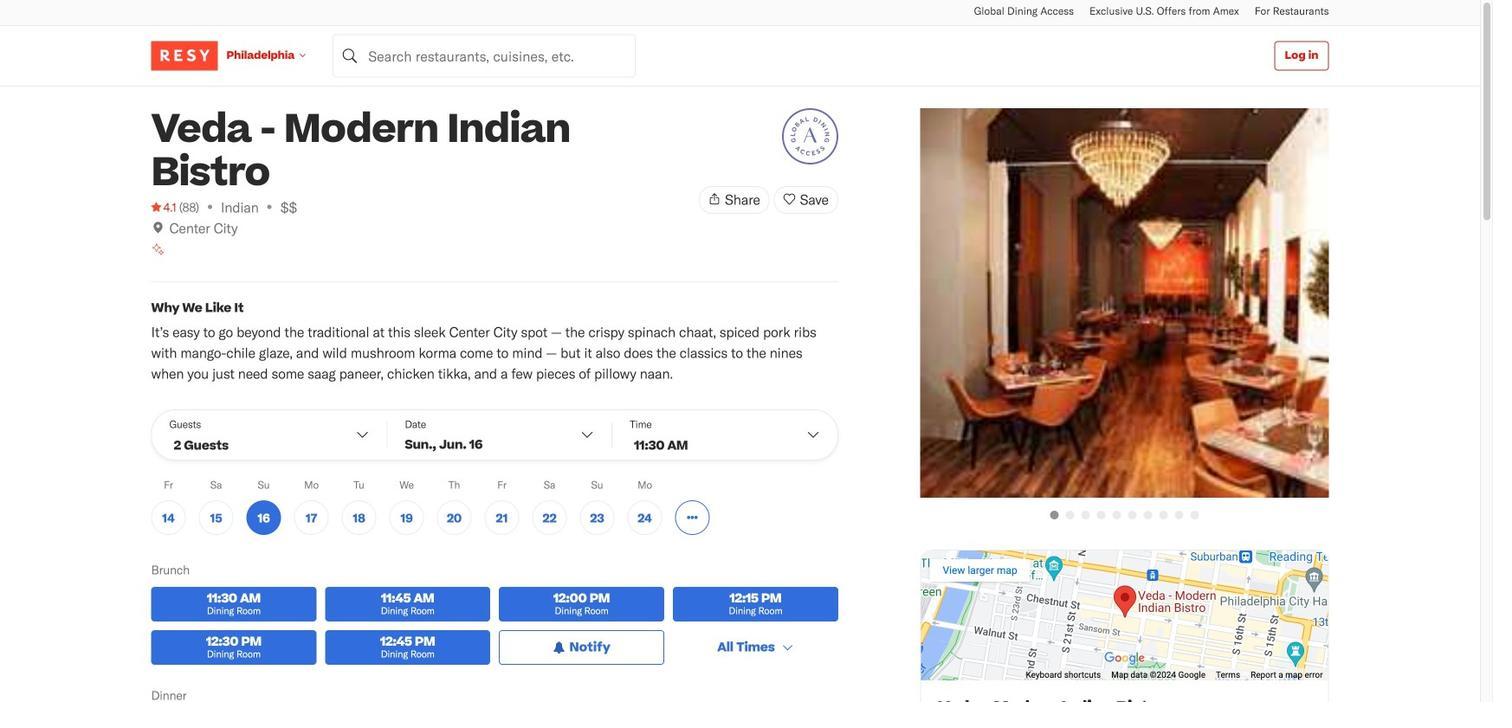 Task type: vqa. For each thing, say whether or not it's contained in the screenshot.
Resy blog content element
no



Task type: describe. For each thing, give the bounding box(es) containing it.
Search restaurants, cuisines, etc. text field
[[333, 34, 636, 78]]

4.1 out of 5 stars image
[[151, 198, 177, 216]]



Task type: locate. For each thing, give the bounding box(es) containing it.
None field
[[333, 34, 636, 78]]



